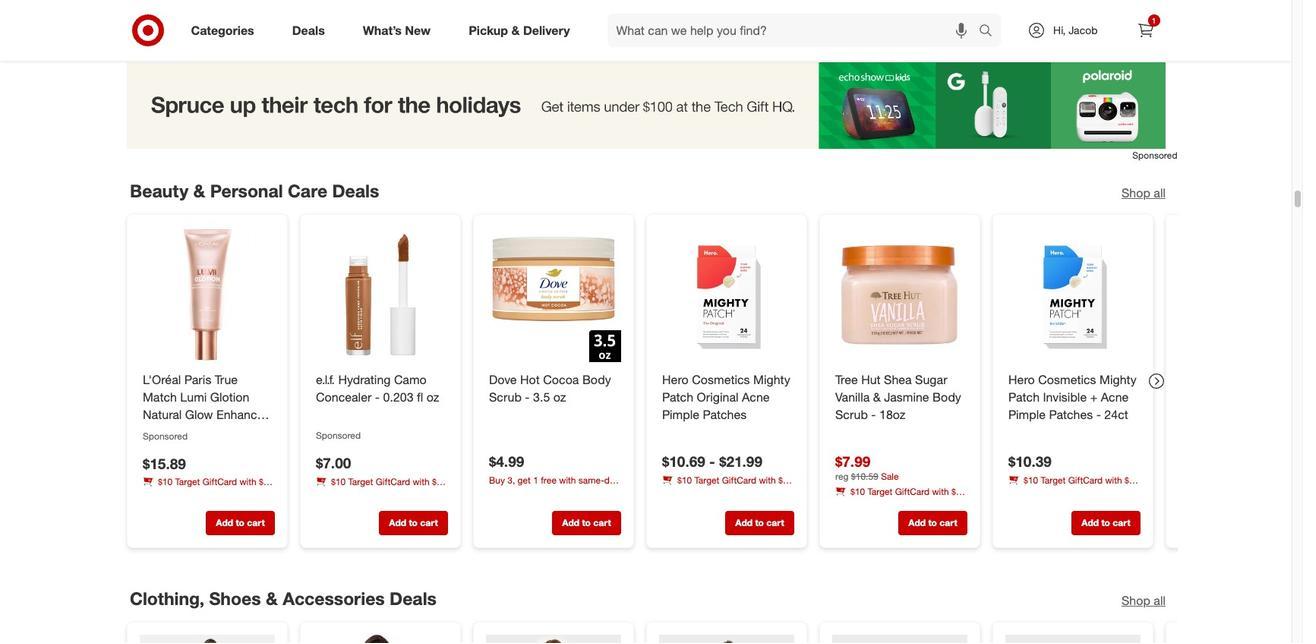 Task type: locate. For each thing, give the bounding box(es) containing it.
concealer
[[316, 389, 371, 404]]

with for $10.69 - $21.99
[[759, 474, 776, 486]]

0 horizontal spatial sponsored
[[142, 430, 187, 441]]

2 mighty from the left
[[1099, 372, 1136, 387]]

body down sugar
[[932, 389, 961, 404]]

$40 for $10.69 - $21.99
[[778, 474, 793, 486]]

0 vertical spatial shop all link
[[1121, 184, 1165, 202]]

tech touch knit gloves - wild fable™ image
[[1005, 635, 1140, 643], [1005, 635, 1140, 643]]

3,
[[507, 474, 515, 485]]

$10 down $10.39
[[1023, 474, 1038, 486]]

shop all link
[[1121, 184, 1165, 202], [1121, 592, 1165, 609]]

hero inside hero cosmetics mighty patch invisible + acne pimple patches - 24ct
[[1008, 372, 1035, 387]]

pimple down original
[[662, 406, 699, 422]]

mighty for $10.39
[[1099, 372, 1136, 387]]

beauty
[[129, 180, 188, 201]]

giftcard
[[722, 474, 756, 486], [1068, 474, 1102, 486], [375, 476, 410, 487], [202, 476, 237, 487], [895, 486, 929, 497]]

$40 for $7.00
[[432, 476, 446, 487]]

scrub
[[489, 389, 521, 404], [835, 406, 868, 422]]

oz right 0.203
[[426, 389, 439, 404]]

target for $7.00
[[348, 476, 373, 487]]

oz down the glow
[[187, 424, 200, 439]]

$10 target giftcard with $40 health & beauty purchase for $15.89
[[142, 476, 273, 501]]

patch left original
[[662, 389, 693, 404]]

allegra k women's quilted zip-up raglan sleeves bomber jacket image
[[312, 635, 448, 643], [312, 635, 448, 643]]

$10 for $10.39
[[1023, 474, 1038, 486]]

$10.39
[[1008, 453, 1051, 470]]

health
[[662, 487, 687, 499], [1008, 487, 1033, 499], [316, 489, 340, 500], [142, 489, 167, 501], [835, 499, 860, 510]]

$40
[[778, 474, 793, 486], [1124, 474, 1139, 486], [432, 476, 446, 487], [259, 476, 273, 487], [951, 486, 966, 497]]

& right pickup
[[511, 22, 520, 38]]

1 horizontal spatial scrub
[[835, 406, 868, 422]]

camo
[[394, 372, 426, 387]]

2 shop from the top
[[1121, 593, 1150, 608]]

hero
[[662, 372, 688, 387], [1008, 372, 1035, 387]]

$10 target giftcard with $40 health & beauty purchase down the $15.89
[[142, 476, 273, 501]]

mighty left tree at the bottom right of page
[[753, 372, 790, 387]]

mighty inside hero cosmetics mighty patch invisible + acne pimple patches - 24ct
[[1099, 372, 1136, 387]]

pimple down invisible
[[1008, 406, 1045, 422]]

giftcard for $15.89
[[202, 476, 237, 487]]

1 vertical spatial shop all
[[1121, 593, 1165, 608]]

$10 target giftcard with $40 health & beauty purchase button for $7.00
[[316, 475, 448, 500]]

fl inside l'oréal paris true match lumi glotion natural glow enhancer - 1.35 fl oz
[[178, 424, 184, 439]]

$10 target giftcard with $40 health & beauty purchase button down the $15.89
[[142, 475, 275, 501]]

shop all link for beauty & personal care deals
[[1121, 184, 1165, 202]]

$10 target giftcard with $40 health & beauty purchase down $21.99
[[662, 474, 793, 499]]

hero inside hero cosmetics mighty patch original acne pimple patches
[[662, 372, 688, 387]]

hero cosmetics mighty patch original acne pimple patches image
[[659, 227, 794, 362], [659, 227, 794, 362]]

0 vertical spatial shop
[[1121, 185, 1150, 200]]

cart for hero cosmetics mighty patch original acne pimple patches
[[766, 517, 784, 528]]

$10 down $7.00
[[331, 476, 345, 487]]

patch inside hero cosmetics mighty patch original acne pimple patches
[[662, 389, 693, 404]]

oz inside l'oréal paris true match lumi glotion natural glow enhancer - 1.35 fl oz
[[187, 424, 200, 439]]

pickup
[[469, 22, 508, 38]]

add for hero cosmetics mighty patch invisible + acne pimple patches - 24ct
[[1081, 517, 1099, 528]]

cart for tree hut shea sugar vanilla & jasmine body scrub - 18oz
[[939, 517, 957, 528]]

patch inside hero cosmetics mighty patch invisible + acne pimple patches - 24ct
[[1008, 389, 1039, 404]]

health down $7.00
[[316, 489, 340, 500]]

1 all from the top
[[1153, 185, 1165, 200]]

1 shop from the top
[[1121, 185, 1150, 200]]

$10 target giftcard with $40 health & beauty purchase down $7.00
[[316, 476, 446, 500]]

glotion
[[210, 389, 249, 404]]

0 horizontal spatial cosmetics
[[692, 372, 750, 387]]

acne up 24ct
[[1100, 389, 1128, 404]]

$10 for $7.00
[[331, 476, 345, 487]]

2 shop all link from the top
[[1121, 592, 1165, 609]]

0 horizontal spatial deals
[[292, 22, 325, 38]]

purchase for $10.39
[[1074, 487, 1112, 499]]

$10 target giftcard with $40 health & beauty purchase down sale
[[835, 486, 966, 510]]

1 cosmetics from the left
[[692, 372, 750, 387]]

mighty for $10.69 - $21.99
[[753, 372, 790, 387]]

body inside dove hot cocoa body scrub - 3.5 oz
[[582, 372, 611, 387]]

clothing,
[[129, 588, 204, 609]]

$10 target giftcard with $40 health & beauty purchase button down sale
[[835, 485, 967, 510]]

health for $15.89
[[142, 489, 167, 501]]

2 hero from the left
[[1008, 372, 1035, 387]]

giftcard for $10.39
[[1068, 474, 1102, 486]]

fair isle jacquard pom beanie - universal thread™ image
[[832, 635, 967, 643], [832, 635, 967, 643]]

tree hut shea sugar vanilla & jasmine body scrub - 18oz image
[[832, 227, 967, 362], [832, 227, 967, 362]]

1 horizontal spatial patches
[[1049, 406, 1093, 422]]

1 horizontal spatial oz
[[426, 389, 439, 404]]

beauty & personal care deals
[[129, 180, 379, 201]]

add to cart for hero cosmetics mighty patch invisible + acne pimple patches - 24ct
[[1081, 517, 1130, 528]]

0 vertical spatial 1
[[1152, 16, 1156, 25]]

scrub down vanilla at the right of the page
[[835, 406, 868, 422]]

$10
[[677, 474, 692, 486], [1023, 474, 1038, 486], [331, 476, 345, 487], [158, 476, 172, 487], [850, 486, 865, 497]]

2 horizontal spatial oz
[[553, 389, 566, 404]]

1 horizontal spatial mighty
[[1099, 372, 1136, 387]]

cosmetics inside hero cosmetics mighty patch invisible + acne pimple patches - 24ct
[[1038, 372, 1096, 387]]

1 mighty from the left
[[753, 372, 790, 387]]

0 horizontal spatial oz
[[187, 424, 200, 439]]

0 vertical spatial shop all
[[1121, 185, 1165, 200]]

add to cart button for l'oréal paris true match lumi glotion natural glow enhancer - 1.35 fl oz
[[205, 511, 275, 535]]

+
[[1090, 389, 1097, 404]]

target
[[694, 474, 719, 486], [1040, 474, 1065, 486], [348, 476, 373, 487], [175, 476, 200, 487], [867, 486, 892, 497]]

1 horizontal spatial sponsored
[[316, 429, 360, 441]]

1 horizontal spatial cosmetics
[[1038, 372, 1096, 387]]

$40 for $10.39
[[1124, 474, 1139, 486]]

e.l.f. hydrating camo concealer - 0.203 fl oz
[[316, 372, 439, 404]]

women's flannel pajama set - stars above™ image
[[659, 635, 794, 643], [659, 635, 794, 643]]

1 pimple from the left
[[662, 406, 699, 422]]

patches down original
[[702, 406, 746, 422]]

deals inside deals link
[[292, 22, 325, 38]]

1 horizontal spatial pimple
[[1008, 406, 1045, 422]]

$10 target giftcard with $40 health & beauty purchase button down $10.39
[[1008, 474, 1140, 499]]

- left 18oz
[[871, 406, 876, 422]]

-
[[375, 389, 379, 404], [525, 389, 529, 404], [871, 406, 876, 422], [1096, 406, 1101, 422], [142, 424, 147, 439], [709, 453, 715, 470]]

sale
[[881, 471, 898, 482]]

- left 0.203
[[375, 389, 379, 404]]

target down $7.00
[[348, 476, 373, 487]]

add to cart button
[[552, 4, 621, 28], [725, 4, 794, 28], [898, 4, 967, 28], [205, 511, 275, 535], [379, 511, 448, 535], [552, 511, 621, 535], [725, 511, 794, 535], [898, 511, 967, 535], [1071, 511, 1140, 535]]

add to cart button for dove hot cocoa body scrub - 3.5 oz
[[552, 511, 621, 535]]

mighty
[[753, 372, 790, 387], [1099, 372, 1136, 387]]

0 horizontal spatial mighty
[[753, 372, 790, 387]]

1 vertical spatial all
[[1153, 593, 1165, 608]]

pickup & delivery
[[469, 22, 570, 38]]

1 horizontal spatial 1
[[1152, 16, 1156, 25]]

buy
[[489, 474, 505, 485]]

to for hero cosmetics mighty patch original acne pimple patches
[[755, 517, 764, 528]]

$10 target giftcard with $40 health & beauty purchase button
[[662, 474, 794, 499], [1008, 474, 1140, 499], [316, 475, 448, 500], [142, 475, 275, 501], [835, 485, 967, 510]]

What can we help you find? suggestions appear below search field
[[607, 14, 983, 47]]

add
[[562, 10, 579, 21], [735, 10, 752, 21], [908, 10, 925, 21], [216, 517, 233, 528], [389, 517, 406, 528], [562, 517, 579, 528], [735, 517, 752, 528], [908, 517, 925, 528], [1081, 517, 1099, 528]]

2 acne from the left
[[1100, 389, 1128, 404]]

add to cart for e.l.f. hydrating camo concealer - 0.203 fl oz
[[389, 517, 438, 528]]

0 vertical spatial scrub
[[489, 389, 521, 404]]

3.5
[[533, 389, 550, 404]]

health for $10.39
[[1008, 487, 1033, 499]]

1 vertical spatial body
[[932, 389, 961, 404]]

2 patch from the left
[[1008, 389, 1039, 404]]

& right beauty
[[193, 180, 205, 201]]

oz inside dove hot cocoa body scrub - 3.5 oz
[[553, 389, 566, 404]]

$10 down $10.59 at the right of the page
[[850, 486, 865, 497]]

cart for l'oréal paris true match lumi glotion natural glow enhancer - 1.35 fl oz
[[247, 517, 264, 528]]

24ct
[[1104, 406, 1128, 422]]

acne inside hero cosmetics mighty patch invisible + acne pimple patches - 24ct
[[1100, 389, 1128, 404]]

purchase for $10.69 - $21.99
[[728, 487, 766, 499]]

with for $7.00
[[412, 476, 429, 487]]

scrub inside tree hut shea sugar vanilla & jasmine body scrub - 18oz
[[835, 406, 868, 422]]

beauty for $10.39
[[1044, 487, 1072, 499]]

fl down camo
[[417, 389, 423, 404]]

sponsored for $7.00
[[316, 429, 360, 441]]

oz inside e.l.f. hydrating camo concealer - 0.203 fl oz
[[426, 389, 439, 404]]

shop
[[1121, 185, 1150, 200], [1121, 593, 1150, 608]]

to for e.l.f. hydrating camo concealer - 0.203 fl oz
[[408, 517, 417, 528]]

1 vertical spatial shop
[[1121, 593, 1150, 608]]

e.l.f. hydrating camo concealer - 0.203 fl oz link
[[316, 371, 445, 406]]

1 right jacob
[[1152, 16, 1156, 25]]

advertisement region
[[114, 62, 1177, 149]]

cosmetics up invisible
[[1038, 372, 1096, 387]]

add to cart button for e.l.f. hydrating camo concealer - 0.203 fl oz
[[379, 511, 448, 535]]

cart for e.l.f. hydrating camo concealer - 0.203 fl oz
[[420, 517, 438, 528]]

body right cocoa
[[582, 372, 611, 387]]

$10 down $10.69
[[677, 474, 692, 486]]

$7.99
[[835, 453, 870, 470]]

pimple inside hero cosmetics mighty patch invisible + acne pimple patches - 24ct
[[1008, 406, 1045, 422]]

1 vertical spatial scrub
[[835, 406, 868, 422]]

hero cosmetics mighty patch invisible + acne pimple patches - 24ct image
[[1005, 227, 1140, 362], [1005, 227, 1140, 362]]

reg
[[835, 471, 848, 482]]

1 horizontal spatial patch
[[1008, 389, 1039, 404]]

all
[[1153, 185, 1165, 200], [1153, 593, 1165, 608]]

0 horizontal spatial pimple
[[662, 406, 699, 422]]

deals link
[[279, 14, 344, 47]]

1 hero from the left
[[662, 372, 688, 387]]

pimple
[[662, 406, 699, 422], [1008, 406, 1045, 422]]

health down $10.39
[[1008, 487, 1033, 499]]

0 vertical spatial body
[[582, 372, 611, 387]]

$4.99 buy 3, get 1 free with same-day order services
[[489, 452, 619, 498]]

giftcard for $7.00
[[375, 476, 410, 487]]

1 horizontal spatial hero
[[1008, 372, 1035, 387]]

purchase
[[728, 487, 766, 499], [1074, 487, 1112, 499], [382, 489, 420, 500], [209, 489, 246, 501], [901, 499, 939, 510]]

acne right original
[[742, 389, 769, 404]]

cosmetics
[[692, 372, 750, 387], [1038, 372, 1096, 387]]

patches down invisible
[[1049, 406, 1093, 422]]

health down the $15.89
[[142, 489, 167, 501]]

$10 target giftcard with $40 health & beauty purchase button down $21.99
[[662, 474, 794, 499]]

2 horizontal spatial deals
[[389, 588, 436, 609]]

2 vertical spatial deals
[[389, 588, 436, 609]]

lumi
[[180, 389, 206, 404]]

$10 down the $15.89
[[158, 476, 172, 487]]

0 horizontal spatial acne
[[742, 389, 769, 404]]

1 vertical spatial deals
[[332, 180, 379, 201]]

2 pimple from the left
[[1008, 406, 1045, 422]]

body
[[582, 372, 611, 387], [932, 389, 961, 404]]

0 vertical spatial deals
[[292, 22, 325, 38]]

l'oréal paris true match lumi glotion natural glow enhancer - 1.35 fl oz image
[[139, 227, 275, 362], [139, 227, 275, 362]]

women's short relaxed puffer jacket - a new day™ image
[[486, 635, 621, 643], [486, 635, 621, 643]]

&
[[511, 22, 520, 38], [193, 180, 205, 201], [873, 389, 880, 404], [689, 487, 695, 499], [1036, 487, 1041, 499], [343, 489, 349, 500], [170, 489, 176, 501], [862, 499, 868, 510], [265, 588, 277, 609]]

1 patches from the left
[[702, 406, 746, 422]]

women's one-shoulder belted jogger jumpsuit- cupshe image
[[139, 635, 275, 643], [139, 635, 275, 643]]

1 shop all link from the top
[[1121, 184, 1165, 202]]

2 patches from the left
[[1049, 406, 1093, 422]]

scrub down dove
[[489, 389, 521, 404]]

add for tree hut shea sugar vanilla & jasmine body scrub - 18oz
[[908, 517, 925, 528]]

health down $10.69
[[662, 487, 687, 499]]

hi, jacob
[[1053, 24, 1098, 36]]

1 horizontal spatial fl
[[417, 389, 423, 404]]

cosmetics inside hero cosmetics mighty patch original acne pimple patches
[[692, 372, 750, 387]]

0 horizontal spatial patches
[[702, 406, 746, 422]]

acne
[[742, 389, 769, 404], [1100, 389, 1128, 404]]

0 horizontal spatial fl
[[178, 424, 184, 439]]

add to cart
[[562, 10, 611, 21], [735, 10, 784, 21], [908, 10, 957, 21], [216, 517, 264, 528], [389, 517, 438, 528], [562, 517, 611, 528], [735, 517, 784, 528], [908, 517, 957, 528], [1081, 517, 1130, 528]]

e.l.f. hydrating camo concealer - 0.203 fl oz image
[[312, 227, 448, 362], [312, 227, 448, 362]]

to
[[582, 10, 590, 21], [755, 10, 764, 21], [928, 10, 937, 21], [235, 517, 244, 528], [408, 517, 417, 528], [582, 517, 590, 528], [755, 517, 764, 528], [928, 517, 937, 528], [1101, 517, 1110, 528]]

1 horizontal spatial deals
[[332, 180, 379, 201]]

& down $10.69
[[689, 487, 695, 499]]

& down the hut
[[873, 389, 880, 404]]

add to cart for hero cosmetics mighty patch original acne pimple patches
[[735, 517, 784, 528]]

add for hero cosmetics mighty patch original acne pimple patches
[[735, 517, 752, 528]]

$7.99 reg $10.59 sale
[[835, 453, 898, 482]]

add for e.l.f. hydrating camo concealer - 0.203 fl oz
[[389, 517, 406, 528]]

target down $10.69 - $21.99
[[694, 474, 719, 486]]

target for $10.39
[[1040, 474, 1065, 486]]

oz for 3.5
[[553, 389, 566, 404]]

& down the $15.89
[[170, 489, 176, 501]]

1 vertical spatial fl
[[178, 424, 184, 439]]

0 horizontal spatial patch
[[662, 389, 693, 404]]

$10 target giftcard with $40 health & beauty purchase button down $7.00
[[316, 475, 448, 500]]

add to cart for dove hot cocoa body scrub - 3.5 oz
[[562, 517, 611, 528]]

categories link
[[178, 14, 273, 47]]

1 vertical spatial 1
[[533, 474, 538, 485]]

fl right 1.35
[[178, 424, 184, 439]]

1 patch from the left
[[662, 389, 693, 404]]

true
[[214, 372, 237, 387]]

0 vertical spatial all
[[1153, 185, 1165, 200]]

- left 24ct
[[1096, 406, 1101, 422]]

target down the $15.89
[[175, 476, 200, 487]]

target for $15.89
[[175, 476, 200, 487]]

- left 1.35
[[142, 424, 147, 439]]

0 horizontal spatial body
[[582, 372, 611, 387]]

1
[[1152, 16, 1156, 25], [533, 474, 538, 485]]

1.35
[[150, 424, 174, 439]]

patch left invisible
[[1008, 389, 1039, 404]]

accessories
[[282, 588, 384, 609]]

0 vertical spatial fl
[[417, 389, 423, 404]]

1 right get
[[533, 474, 538, 485]]

& inside tree hut shea sugar vanilla & jasmine body scrub - 18oz
[[873, 389, 880, 404]]

$10 for $15.89
[[158, 476, 172, 487]]

hero cosmetics mighty patch original acne pimple patches
[[662, 372, 790, 422]]

0 horizontal spatial hero
[[662, 372, 688, 387]]

search button
[[972, 14, 1009, 50]]

match
[[142, 389, 176, 404]]

fl inside e.l.f. hydrating camo concealer - 0.203 fl oz
[[417, 389, 423, 404]]

1 acne from the left
[[742, 389, 769, 404]]

original
[[696, 389, 738, 404]]

- right $10.69
[[709, 453, 715, 470]]

hot
[[520, 372, 539, 387]]

dove hot cocoa body scrub - 3.5 oz link
[[489, 371, 618, 406]]

1 shop all from the top
[[1121, 185, 1165, 200]]

$10 target giftcard with $40 health & beauty purchase down $10.39
[[1008, 474, 1139, 499]]

cosmetics up original
[[692, 372, 750, 387]]

shop all
[[1121, 185, 1165, 200], [1121, 593, 1165, 608]]

cart
[[593, 10, 611, 21], [766, 10, 784, 21], [939, 10, 957, 21], [247, 517, 264, 528], [420, 517, 438, 528], [593, 517, 611, 528], [766, 517, 784, 528], [939, 517, 957, 528], [1112, 517, 1130, 528]]

dove hot cocoa body scrub - 3.5 oz image
[[486, 227, 621, 362], [486, 227, 621, 362]]

mighty inside hero cosmetics mighty patch original acne pimple patches
[[753, 372, 790, 387]]

target down $10.39
[[1040, 474, 1065, 486]]

jasmine
[[884, 389, 929, 404]]

to for dove hot cocoa body scrub - 3.5 oz
[[582, 517, 590, 528]]

2 all from the top
[[1153, 593, 1165, 608]]

health for $7.00
[[316, 489, 340, 500]]

1 horizontal spatial body
[[932, 389, 961, 404]]

oz down cocoa
[[553, 389, 566, 404]]

paris
[[184, 372, 211, 387]]

hero cosmetics mighty patch invisible + acne pimple patches - 24ct link
[[1008, 371, 1137, 423]]

mighty up 24ct
[[1099, 372, 1136, 387]]

0 horizontal spatial 1
[[533, 474, 538, 485]]

enhancer
[[216, 406, 268, 422]]

- left 3.5
[[525, 389, 529, 404]]

buy 3, get 1 free with same-day order services button
[[489, 473, 621, 498]]

target down sale
[[867, 486, 892, 497]]

oz for fl
[[426, 389, 439, 404]]

1 vertical spatial shop all link
[[1121, 592, 1165, 609]]

0 horizontal spatial scrub
[[489, 389, 521, 404]]

2 cosmetics from the left
[[1038, 372, 1096, 387]]

to for l'oréal paris true match lumi glotion natural glow enhancer - 1.35 fl oz
[[235, 517, 244, 528]]

vanilla
[[835, 389, 869, 404]]

cart for dove hot cocoa body scrub - 3.5 oz
[[593, 517, 611, 528]]

2 shop all from the top
[[1121, 593, 1165, 608]]

1 horizontal spatial acne
[[1100, 389, 1128, 404]]



Task type: describe. For each thing, give the bounding box(es) containing it.
health for $10.69 - $21.99
[[662, 487, 687, 499]]

clothing, shoes & accessories deals
[[129, 588, 436, 609]]

1 link
[[1129, 14, 1162, 47]]

dove
[[489, 372, 516, 387]]

day
[[604, 474, 619, 485]]

$10 target giftcard with $40 health & beauty purchase for $7.00
[[316, 476, 446, 500]]

new
[[405, 22, 431, 38]]

add for dove hot cocoa body scrub - 3.5 oz
[[562, 517, 579, 528]]

all for beauty & personal care deals
[[1153, 185, 1165, 200]]

categories
[[191, 22, 254, 38]]

$21.99
[[719, 453, 762, 470]]

hi,
[[1053, 24, 1066, 36]]

$10 for $10.69 - $21.99
[[677, 474, 692, 486]]

18oz
[[879, 406, 905, 422]]

add to cart button for tree hut shea sugar vanilla & jasmine body scrub - 18oz
[[898, 511, 967, 535]]

hero for $10.69 - $21.99
[[662, 372, 688, 387]]

$15.89
[[142, 454, 186, 472]]

shop all for beauty & personal care deals
[[1121, 185, 1165, 200]]

to for tree hut shea sugar vanilla & jasmine body scrub - 18oz
[[928, 517, 937, 528]]

patches inside hero cosmetics mighty patch invisible + acne pimple patches - 24ct
[[1049, 406, 1093, 422]]

beauty for $15.89
[[178, 489, 206, 501]]

l'oréal paris true match lumi glotion natural glow enhancer - 1.35 fl oz
[[142, 372, 268, 439]]

cart for hero cosmetics mighty patch invisible + acne pimple patches - 24ct
[[1112, 517, 1130, 528]]

add to cart button for hero cosmetics mighty patch invisible + acne pimple patches - 24ct
[[1071, 511, 1140, 535]]

personal
[[210, 180, 283, 201]]

same-
[[578, 474, 604, 485]]

patch for $10.39
[[1008, 389, 1039, 404]]

$10 target giftcard with $40 health & beauty purchase for $10.69 - $21.99
[[662, 474, 793, 499]]

hut
[[861, 372, 880, 387]]

shop all for clothing, shoes & accessories deals
[[1121, 593, 1165, 608]]

pickup & delivery link
[[456, 14, 589, 47]]

services
[[513, 487, 547, 498]]

l'oréal paris true match lumi glotion natural glow enhancer - 1.35 fl oz link
[[142, 371, 271, 439]]

free
[[540, 474, 556, 485]]

$10 target giftcard with $40 health & beauty purchase for $10.39
[[1008, 474, 1139, 499]]

1 inside $4.99 buy 3, get 1 free with same-day order services
[[533, 474, 538, 485]]

beauty for $10.69 - $21.99
[[698, 487, 726, 499]]

add for l'oréal paris true match lumi glotion natural glow enhancer - 1.35 fl oz
[[216, 517, 233, 528]]

tree hut shea sugar vanilla & jasmine body scrub - 18oz link
[[835, 371, 964, 423]]

acne inside hero cosmetics mighty patch original acne pimple patches
[[742, 389, 769, 404]]

$4.99
[[489, 452, 524, 470]]

- inside tree hut shea sugar vanilla & jasmine body scrub - 18oz
[[871, 406, 876, 422]]

$10 target giftcard with $40 health & beauty purchase button for $10.39
[[1008, 474, 1140, 499]]

tree hut shea sugar vanilla & jasmine body scrub - 18oz
[[835, 372, 961, 422]]

$10.69 - $21.99
[[662, 453, 762, 470]]

$10 target giftcard with $40 health & beauty purchase button for $10.69 - $21.99
[[662, 474, 794, 499]]

delivery
[[523, 22, 570, 38]]

patch for $10.69 - $21.99
[[662, 389, 693, 404]]

e.l.f.
[[316, 372, 334, 387]]

add to cart for l'oréal paris true match lumi glotion natural glow enhancer - 1.35 fl oz
[[216, 517, 264, 528]]

cocoa
[[543, 372, 579, 387]]

shop for clothing, shoes & accessories deals
[[1121, 593, 1150, 608]]

jacob
[[1069, 24, 1098, 36]]

- inside l'oréal paris true match lumi glotion natural glow enhancer - 1.35 fl oz
[[142, 424, 147, 439]]

health down "reg" at the right of page
[[835, 499, 860, 510]]

dove hot cocoa body scrub - 3.5 oz
[[489, 372, 611, 404]]

0.203
[[383, 389, 413, 404]]

hero for $10.39
[[1008, 372, 1035, 387]]

& down $10.59 at the right of the page
[[862, 499, 868, 510]]

beauty for $7.00
[[351, 489, 379, 500]]

- inside dove hot cocoa body scrub - 3.5 oz
[[525, 389, 529, 404]]

get
[[517, 474, 530, 485]]

shop all link for clothing, shoes & accessories deals
[[1121, 592, 1165, 609]]

cosmetics for $10.69 - $21.99
[[692, 372, 750, 387]]

what's new link
[[350, 14, 450, 47]]

sponsored for $15.89
[[142, 430, 187, 441]]

& right shoes
[[265, 588, 277, 609]]

with for $10.39
[[1105, 474, 1122, 486]]

shea
[[884, 372, 911, 387]]

glow
[[185, 406, 213, 422]]

all for clothing, shoes & accessories deals
[[1153, 593, 1165, 608]]

$40 for $15.89
[[259, 476, 273, 487]]

what's
[[363, 22, 402, 38]]

order
[[489, 487, 510, 498]]

giftcard for $10.69 - $21.99
[[722, 474, 756, 486]]

shop for beauty & personal care deals
[[1121, 185, 1150, 200]]

hero cosmetics mighty patch invisible + acne pimple patches - 24ct
[[1008, 372, 1136, 422]]

- inside e.l.f. hydrating camo concealer - 0.203 fl oz
[[375, 389, 379, 404]]

add to cart button for hero cosmetics mighty patch original acne pimple patches
[[725, 511, 794, 535]]

with inside $4.99 buy 3, get 1 free with same-day order services
[[559, 474, 576, 485]]

& down $7.00
[[343, 489, 349, 500]]

care
[[287, 180, 327, 201]]

scrub inside dove hot cocoa body scrub - 3.5 oz
[[489, 389, 521, 404]]

add to cart for tree hut shea sugar vanilla & jasmine body scrub - 18oz
[[908, 517, 957, 528]]

$10.59
[[851, 471, 878, 482]]

target for $10.69 - $21.99
[[694, 474, 719, 486]]

purchase for $7.00
[[382, 489, 420, 500]]

deals for care
[[332, 180, 379, 201]]

2 horizontal spatial sponsored
[[1132, 149, 1177, 161]]

$10.69
[[662, 453, 705, 470]]

$10 target giftcard with $40 health & beauty purchase button for $15.89
[[142, 475, 275, 501]]

& down $10.39
[[1036, 487, 1041, 499]]

- inside hero cosmetics mighty patch invisible + acne pimple patches - 24ct
[[1096, 406, 1101, 422]]

what's new
[[363, 22, 431, 38]]

natural
[[142, 406, 181, 422]]

invisible
[[1043, 389, 1086, 404]]

to for hero cosmetics mighty patch invisible + acne pimple patches - 24ct
[[1101, 517, 1110, 528]]

pimple inside hero cosmetics mighty patch original acne pimple patches
[[662, 406, 699, 422]]

with for $15.89
[[239, 476, 256, 487]]

search
[[972, 24, 1009, 39]]

hero cosmetics mighty patch original acne pimple patches link
[[662, 371, 791, 423]]

hydrating
[[338, 372, 390, 387]]

patches inside hero cosmetics mighty patch original acne pimple patches
[[702, 406, 746, 422]]

shoes
[[209, 588, 261, 609]]

purchase for $15.89
[[209, 489, 246, 501]]

1 inside 1 link
[[1152, 16, 1156, 25]]

body inside tree hut shea sugar vanilla & jasmine body scrub - 18oz
[[932, 389, 961, 404]]

tree
[[835, 372, 858, 387]]

sugar
[[915, 372, 947, 387]]

l'oréal
[[142, 372, 181, 387]]

$7.00
[[316, 454, 351, 471]]

deals for accessories
[[389, 588, 436, 609]]

cosmetics for $10.39
[[1038, 372, 1096, 387]]



Task type: vqa. For each thing, say whether or not it's contained in the screenshot.
Shop all
yes



